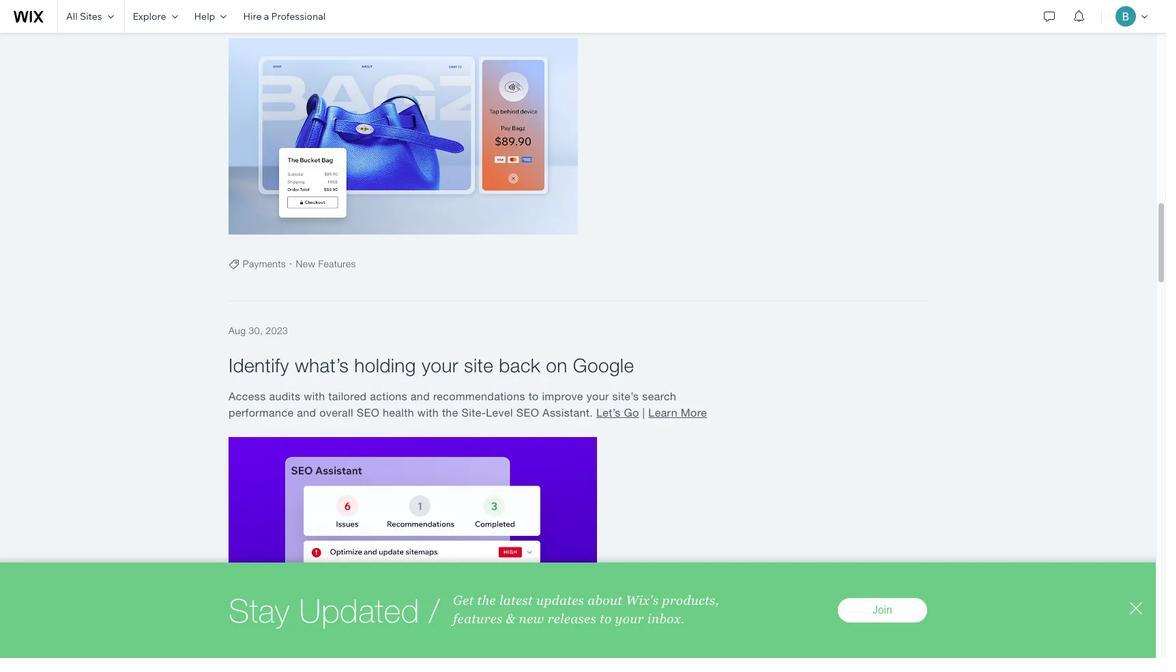 Task type: vqa. For each thing, say whether or not it's contained in the screenshot.
SITES
yes



Task type: describe. For each thing, give the bounding box(es) containing it.
help button
[[186, 0, 235, 33]]

hire
[[243, 10, 262, 23]]

help
[[194, 10, 215, 23]]



Task type: locate. For each thing, give the bounding box(es) containing it.
hire a professional link
[[235, 0, 334, 33]]

explore
[[133, 10, 166, 23]]

hire a professional
[[243, 10, 326, 23]]

all sites
[[66, 10, 102, 23]]

professional
[[271, 10, 326, 23]]

a
[[264, 10, 269, 23]]

sites
[[80, 10, 102, 23]]

all
[[66, 10, 78, 23]]



